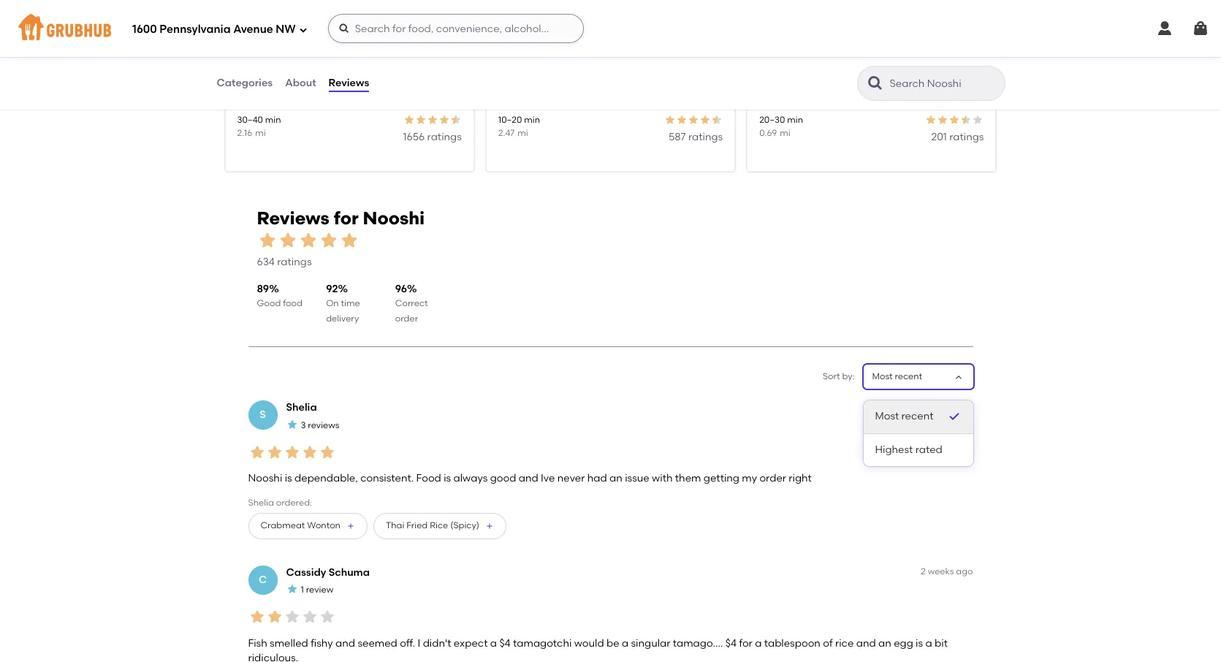 Task type: describe. For each thing, give the bounding box(es) containing it.
ago for nooshi is dependable, consistent. food is always good and ive never had an issue with them getting my order right
[[956, 402, 973, 412]]

201
[[932, 131, 947, 143]]

0 horizontal spatial svg image
[[299, 25, 308, 34]]

by:
[[842, 371, 855, 382]]

89 good food
[[257, 283, 303, 309]]

check icon image
[[947, 410, 962, 424]]

89
[[257, 283, 269, 295]]

main navigation navigation
[[0, 0, 1222, 57]]

201 ratings
[[932, 131, 984, 143]]

s
[[260, 409, 266, 421]]

0 horizontal spatial is
[[285, 472, 292, 485]]

be
[[607, 637, 620, 650]]

never
[[558, 472, 585, 485]]

shelia ordered:
[[248, 497, 312, 508]]

consistent.
[[360, 472, 414, 485]]

bit
[[935, 637, 948, 650]]

weeks
[[928, 566, 954, 577]]

food
[[283, 298, 303, 309]]

rice
[[430, 521, 448, 531]]

right
[[789, 472, 812, 485]]

sort
[[823, 371, 840, 382]]

avenue
[[233, 22, 273, 36]]

0 vertical spatial an
[[610, 472, 623, 485]]

3 reviews
[[301, 420, 340, 431]]

0 horizontal spatial for
[[334, 208, 359, 229]]

1 a from the left
[[490, 637, 497, 650]]

min inside 10–20 min 2.47 mi
[[524, 115, 540, 125]]

shelia for shelia ordered:
[[248, 497, 274, 508]]

p.f.
[[760, 77, 779, 91]]

street)
[[557, 77, 596, 91]]

ihop logo image
[[226, 0, 474, 91]]

634 ratings
[[257, 256, 312, 269]]

on
[[326, 298, 339, 309]]

4 a from the left
[[926, 637, 933, 650]]

634
[[257, 256, 275, 269]]

0 horizontal spatial and
[[336, 637, 355, 650]]

crabmeat wonton button
[[248, 513, 368, 539]]

1656 ratings
[[403, 131, 462, 143]]

for inside the fish smelled fishy and seemed off. i didn't expect a $4 tamagotchi would be a singular tamago.... $4 for a tablespoon of rice and an egg is a bit ridiculous.
[[739, 637, 753, 650]]

tablespoon
[[764, 637, 821, 650]]

1600
[[132, 22, 157, 36]]

them
[[675, 472, 701, 485]]

review
[[306, 585, 334, 595]]

&pizza (h street) logo image
[[487, 0, 735, 91]]

2 horizontal spatial and
[[857, 637, 876, 650]]

dependable,
[[295, 472, 358, 485]]

thai fried rice (spicy) button
[[374, 513, 507, 539]]

food
[[416, 472, 441, 485]]

always
[[454, 472, 488, 485]]

&pizza
[[498, 77, 538, 91]]

shelia for shelia
[[286, 402, 317, 414]]

1 for 1 review
[[301, 585, 304, 595]]

week
[[932, 402, 954, 412]]

highest rated
[[875, 443, 943, 456]]

2.16
[[237, 128, 252, 138]]

recent inside option
[[902, 410, 934, 423]]

would
[[574, 637, 604, 650]]

reviews for reviews
[[329, 77, 369, 89]]

rated
[[916, 443, 943, 456]]

1 week ago
[[927, 402, 973, 412]]

(spicy)
[[450, 521, 480, 531]]

ihop
[[237, 77, 267, 91]]

&pizza (h street)
[[498, 77, 596, 91]]

about button
[[284, 57, 317, 110]]

didn't
[[423, 637, 451, 650]]

wonton
[[307, 521, 341, 531]]

1 horizontal spatial svg image
[[338, 23, 350, 34]]

i
[[418, 637, 421, 650]]

Search for food, convenience, alcohol... search field
[[328, 14, 584, 43]]

issue
[[625, 472, 650, 485]]

svg image
[[1192, 20, 1210, 37]]

min for ihop
[[265, 115, 281, 125]]

96 correct order
[[395, 283, 428, 324]]

search icon image
[[867, 75, 884, 92]]

schuma
[[329, 566, 370, 579]]

had
[[588, 472, 607, 485]]

seemed
[[358, 637, 398, 650]]

p.f. chang's  logo image
[[748, 0, 996, 91]]

Sort by: field
[[872, 371, 923, 383]]

p.f. chang's
[[760, 77, 830, 91]]

ratings for 201 ratings
[[950, 131, 984, 143]]

chang's
[[782, 77, 830, 91]]

ratings for 634 ratings
[[277, 256, 312, 269]]

of
[[823, 637, 833, 650]]

ratings for 587 ratings
[[689, 131, 723, 143]]

1 vertical spatial nooshi
[[248, 472, 282, 485]]

tamagotchi
[[513, 637, 572, 650]]

30–40 min 2.16 mi
[[237, 115, 281, 138]]



Task type: vqa. For each thing, say whether or not it's contained in the screenshot.
Min
yes



Task type: locate. For each thing, give the bounding box(es) containing it.
most recent inside option
[[875, 410, 934, 423]]

and right fishy
[[336, 637, 355, 650]]

shelia up the crabmeat
[[248, 497, 274, 508]]

mi inside 10–20 min 2.47 mi
[[518, 128, 528, 138]]

2 weeks ago
[[921, 566, 973, 577]]

is up the ordered:
[[285, 472, 292, 485]]

min for p.f. chang's
[[787, 115, 803, 125]]

$4 right expect
[[500, 637, 511, 650]]

1 horizontal spatial plus icon image
[[485, 522, 494, 531]]

nooshi is dependable, consistent. food is always good and ive never had an issue with them getting my order right
[[248, 472, 812, 485]]

1 vertical spatial order
[[760, 472, 787, 485]]

ago right week
[[956, 402, 973, 412]]

ridiculous.
[[248, 652, 298, 662]]

0 horizontal spatial nooshi
[[248, 472, 282, 485]]

0 horizontal spatial min
[[265, 115, 281, 125]]

and right rice
[[857, 637, 876, 650]]

3 min from the left
[[787, 115, 803, 125]]

1 horizontal spatial order
[[760, 472, 787, 485]]

good
[[490, 472, 516, 485]]

rice
[[836, 637, 854, 650]]

1 vertical spatial 1
[[301, 585, 304, 595]]

mi right 2.16 on the left of page
[[255, 128, 266, 138]]

ratings right 1656
[[427, 131, 462, 143]]

reviews right about
[[329, 77, 369, 89]]

2 min from the left
[[524, 115, 540, 125]]

delivery
[[326, 313, 359, 324]]

2 a from the left
[[622, 637, 629, 650]]

star icon image
[[403, 114, 415, 126], [415, 114, 427, 126], [427, 114, 438, 126], [438, 114, 450, 126], [450, 114, 462, 126], [450, 114, 462, 126], [665, 114, 676, 126], [676, 114, 688, 126], [688, 114, 700, 126], [700, 114, 711, 126], [711, 114, 723, 126], [711, 114, 723, 126], [926, 114, 938, 126], [938, 114, 949, 126], [949, 114, 961, 126], [961, 114, 973, 126], [961, 114, 973, 126], [973, 114, 984, 126], [257, 230, 277, 251], [277, 230, 298, 251], [298, 230, 318, 251], [318, 230, 339, 251], [339, 230, 359, 251], [286, 419, 298, 430], [248, 444, 266, 461], [266, 444, 283, 461], [283, 444, 301, 461], [301, 444, 318, 461], [318, 444, 336, 461], [286, 583, 298, 595], [248, 608, 266, 626], [266, 608, 283, 626], [283, 608, 301, 626], [301, 608, 318, 626], [318, 608, 336, 626]]

ratings for 1656 ratings
[[427, 131, 462, 143]]

most recent option
[[864, 401, 973, 434]]

ive
[[541, 472, 555, 485]]

nooshi up shelia ordered:
[[248, 472, 282, 485]]

0 vertical spatial order
[[395, 313, 418, 324]]

2.47
[[498, 128, 515, 138]]

1 horizontal spatial $4
[[726, 637, 737, 650]]

reviews up 634 ratings
[[257, 208, 330, 229]]

0 horizontal spatial mi
[[255, 128, 266, 138]]

0 vertical spatial most
[[872, 371, 893, 382]]

1 vertical spatial recent
[[902, 410, 934, 423]]

0 horizontal spatial 1
[[301, 585, 304, 595]]

0 vertical spatial recent
[[895, 371, 923, 382]]

p.f. chang's link
[[760, 76, 984, 93]]

recent up highest rated
[[902, 410, 934, 423]]

3
[[301, 420, 306, 431]]

my
[[742, 472, 757, 485]]

1 vertical spatial an
[[879, 637, 892, 650]]

tamago....
[[673, 637, 723, 650]]

highest
[[875, 443, 913, 456]]

most inside field
[[872, 371, 893, 382]]

most right by:
[[872, 371, 893, 382]]

1 vertical spatial reviews
[[257, 208, 330, 229]]

2 ago from the top
[[956, 566, 973, 577]]

mi right 2.47
[[518, 128, 528, 138]]

1 for 1 week ago
[[927, 402, 930, 412]]

shelia up 3
[[286, 402, 317, 414]]

fishy
[[311, 637, 333, 650]]

good
[[257, 298, 281, 309]]

egg
[[894, 637, 914, 650]]

1 left review at the left of the page
[[301, 585, 304, 595]]

min inside 30–40 min 2.16 mi
[[265, 115, 281, 125]]

caret down icon image
[[953, 371, 965, 383]]

order down correct
[[395, 313, 418, 324]]

fish
[[248, 637, 267, 650]]

10–20
[[498, 115, 522, 125]]

crabmeat wonton
[[261, 521, 341, 531]]

order right my
[[760, 472, 787, 485]]

sort by:
[[823, 371, 855, 382]]

min right 10–20
[[524, 115, 540, 125]]

c
[[259, 574, 267, 586]]

a right expect
[[490, 637, 497, 650]]

crabmeat
[[261, 521, 305, 531]]

reviews inside reviews button
[[329, 77, 369, 89]]

$4
[[500, 637, 511, 650], [726, 637, 737, 650]]

correct
[[395, 298, 428, 309]]

ago for fish smelled fishy and seemed off. i didn't expect a $4 tamagotchi would be a singular tamago.... $4 for a tablespoon of rice and an egg is a bit ridiculous.
[[956, 566, 973, 577]]

0 horizontal spatial $4
[[500, 637, 511, 650]]

2 mi from the left
[[518, 128, 528, 138]]

singular
[[631, 637, 671, 650]]

svg image left svg image
[[1156, 20, 1174, 37]]

is right 'food'
[[444, 472, 451, 485]]

0 vertical spatial shelia
[[286, 402, 317, 414]]

1656
[[403, 131, 425, 143]]

svg image up reviews button
[[338, 23, 350, 34]]

fried
[[407, 521, 428, 531]]

recent up most recent option
[[895, 371, 923, 382]]

mi inside the 20–30 min 0.69 mi
[[780, 128, 791, 138]]

smelled
[[270, 637, 308, 650]]

plus icon image right the wonton in the bottom left of the page
[[346, 522, 355, 531]]

&pizza (h street) link
[[498, 76, 723, 93]]

is
[[285, 472, 292, 485], [444, 472, 451, 485], [916, 637, 923, 650]]

1 vertical spatial for
[[739, 637, 753, 650]]

ordered:
[[276, 497, 312, 508]]

nooshi up 96
[[363, 208, 425, 229]]

0 vertical spatial ago
[[956, 402, 973, 412]]

nw
[[276, 22, 296, 36]]

an right had
[[610, 472, 623, 485]]

ihop link
[[237, 76, 462, 93]]

2
[[921, 566, 926, 577]]

getting
[[704, 472, 740, 485]]

1 left week
[[927, 402, 930, 412]]

categories
[[217, 77, 273, 89]]

1 ago from the top
[[956, 402, 973, 412]]

recent
[[895, 371, 923, 382], [902, 410, 934, 423]]

categories button
[[216, 57, 274, 110]]

1 mi from the left
[[255, 128, 266, 138]]

20–30
[[760, 115, 785, 125]]

1 plus icon image from the left
[[346, 522, 355, 531]]

order
[[395, 313, 418, 324], [760, 472, 787, 485]]

cassidy  schuma
[[286, 566, 370, 579]]

1 vertical spatial most
[[875, 410, 899, 423]]

1 min from the left
[[265, 115, 281, 125]]

1 horizontal spatial 1
[[927, 402, 930, 412]]

92
[[326, 283, 338, 295]]

ratings right 634
[[277, 256, 312, 269]]

about
[[285, 77, 316, 89]]

svg image
[[1156, 20, 1174, 37], [338, 23, 350, 34], [299, 25, 308, 34]]

thai fried rice (spicy)
[[386, 521, 480, 531]]

1 vertical spatial most recent
[[875, 410, 934, 423]]

with
[[652, 472, 673, 485]]

$4 right tamago....
[[726, 637, 737, 650]]

min right the 30–40
[[265, 115, 281, 125]]

min inside the 20–30 min 0.69 mi
[[787, 115, 803, 125]]

reviews button
[[328, 57, 370, 110]]

a
[[490, 637, 497, 650], [622, 637, 629, 650], [755, 637, 762, 650], [926, 637, 933, 650]]

1600 pennsylvania avenue nw
[[132, 22, 296, 36]]

a left "tablespoon"
[[755, 637, 762, 650]]

plus icon image inside 'thai fried rice (spicy)' button
[[485, 522, 494, 531]]

reviews
[[308, 420, 340, 431]]

20–30 min 0.69 mi
[[760, 115, 803, 138]]

0 vertical spatial reviews
[[329, 77, 369, 89]]

1 horizontal spatial is
[[444, 472, 451, 485]]

mi for ihop
[[255, 128, 266, 138]]

2 horizontal spatial is
[[916, 637, 923, 650]]

most inside option
[[875, 410, 899, 423]]

10–20 min 2.47 mi
[[498, 115, 540, 138]]

2 $4 from the left
[[726, 637, 737, 650]]

plus icon image right (spicy)
[[485, 522, 494, 531]]

most recent up most recent option
[[872, 371, 923, 382]]

0 vertical spatial nooshi
[[363, 208, 425, 229]]

1 vertical spatial shelia
[[248, 497, 274, 508]]

1 horizontal spatial an
[[879, 637, 892, 650]]

recent inside field
[[895, 371, 923, 382]]

plus icon image inside crabmeat wonton button
[[346, 522, 355, 531]]

mi for p.f. chang's
[[780, 128, 791, 138]]

for left "tablespoon"
[[739, 637, 753, 650]]

reviews for reviews for nooshi
[[257, 208, 330, 229]]

is inside the fish smelled fishy and seemed off. i didn't expect a $4 tamagotchi would be a singular tamago.... $4 for a tablespoon of rice and an egg is a bit ridiculous.
[[916, 637, 923, 650]]

1 horizontal spatial mi
[[518, 128, 528, 138]]

1 horizontal spatial for
[[739, 637, 753, 650]]

an inside the fish smelled fishy and seemed off. i didn't expect a $4 tamagotchi would be a singular tamago.... $4 for a tablespoon of rice and an egg is a bit ridiculous.
[[879, 637, 892, 650]]

an left egg
[[879, 637, 892, 650]]

time
[[341, 298, 360, 309]]

ratings right 587
[[689, 131, 723, 143]]

587 ratings
[[669, 131, 723, 143]]

cassidy
[[286, 566, 326, 579]]

1 horizontal spatial min
[[524, 115, 540, 125]]

Search Nooshi search field
[[889, 77, 1000, 91]]

1 horizontal spatial and
[[519, 472, 539, 485]]

0 horizontal spatial plus icon image
[[346, 522, 355, 531]]

2 horizontal spatial min
[[787, 115, 803, 125]]

2 horizontal spatial mi
[[780, 128, 791, 138]]

pennsylvania
[[160, 22, 231, 36]]

plus icon image
[[346, 522, 355, 531], [485, 522, 494, 531]]

587
[[669, 131, 686, 143]]

1 horizontal spatial nooshi
[[363, 208, 425, 229]]

ratings right 201
[[950, 131, 984, 143]]

most recent
[[872, 371, 923, 382], [875, 410, 934, 423]]

for up 92
[[334, 208, 359, 229]]

svg image right nw
[[299, 25, 308, 34]]

mi
[[255, 128, 266, 138], [518, 128, 528, 138], [780, 128, 791, 138]]

0 vertical spatial for
[[334, 208, 359, 229]]

most up highest
[[875, 410, 899, 423]]

mi right 0.69
[[780, 128, 791, 138]]

for
[[334, 208, 359, 229], [739, 637, 753, 650]]

a right be at the bottom
[[622, 637, 629, 650]]

order inside 96 correct order
[[395, 313, 418, 324]]

1 review
[[301, 585, 334, 595]]

most recent up highest rated
[[875, 410, 934, 423]]

mi inside 30–40 min 2.16 mi
[[255, 128, 266, 138]]

ago right weeks at the right
[[956, 566, 973, 577]]

0 vertical spatial 1
[[927, 402, 930, 412]]

reviews for nooshi
[[257, 208, 425, 229]]

ago
[[956, 402, 973, 412], [956, 566, 973, 577]]

92 on time delivery
[[326, 283, 360, 324]]

plus icon image for thai fried rice (spicy)
[[485, 522, 494, 531]]

3 a from the left
[[755, 637, 762, 650]]

0 horizontal spatial an
[[610, 472, 623, 485]]

thai
[[386, 521, 405, 531]]

(h
[[540, 77, 554, 91]]

1 vertical spatial ago
[[956, 566, 973, 577]]

a left bit
[[926, 637, 933, 650]]

and left ive
[[519, 472, 539, 485]]

0 horizontal spatial order
[[395, 313, 418, 324]]

2 plus icon image from the left
[[485, 522, 494, 531]]

0 vertical spatial most recent
[[872, 371, 923, 382]]

1 $4 from the left
[[500, 637, 511, 650]]

is right egg
[[916, 637, 923, 650]]

1 horizontal spatial shelia
[[286, 402, 317, 414]]

0.69
[[760, 128, 777, 138]]

2 horizontal spatial svg image
[[1156, 20, 1174, 37]]

min right 20–30
[[787, 115, 803, 125]]

0 horizontal spatial shelia
[[248, 497, 274, 508]]

3 mi from the left
[[780, 128, 791, 138]]

1
[[927, 402, 930, 412], [301, 585, 304, 595]]

off.
[[400, 637, 415, 650]]

plus icon image for crabmeat wonton
[[346, 522, 355, 531]]



